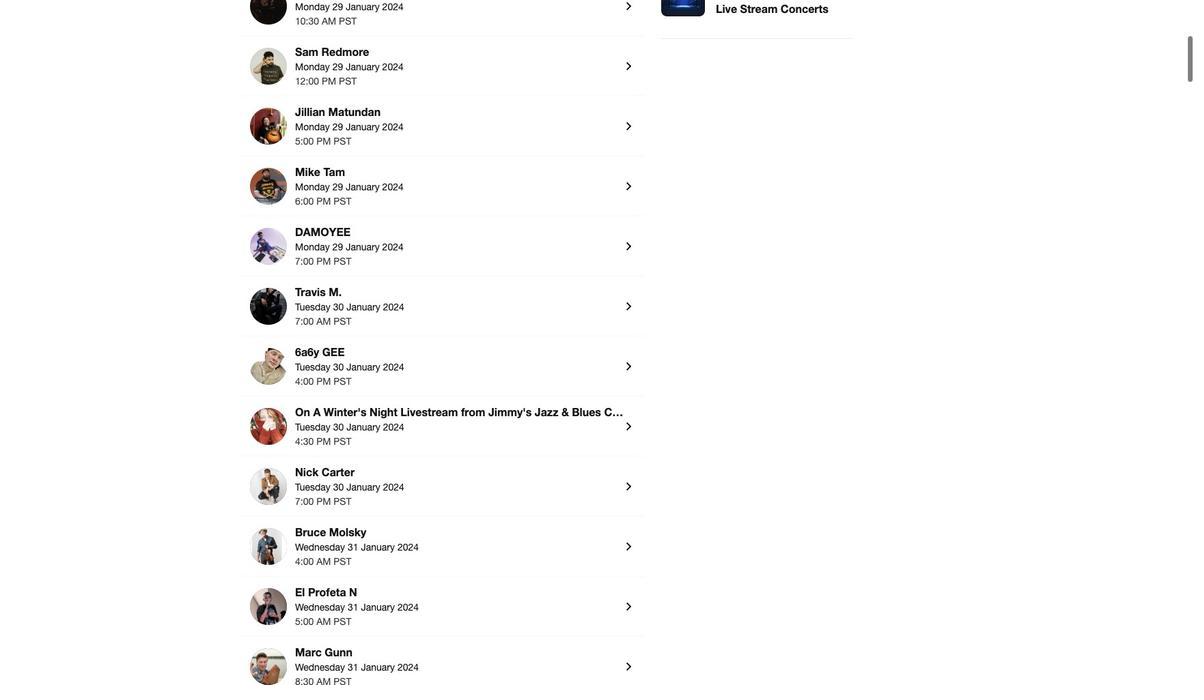 Task type: describe. For each thing, give the bounding box(es) containing it.
m.
[[329, 286, 342, 299]]

monday for mike
[[295, 182, 330, 193]]

wednesday for marc
[[295, 663, 345, 674]]

6a6y
[[295, 346, 319, 359]]

2024 inside bruce molsky wednesday 31 january 2024 4:00 am pst
[[398, 542, 419, 553]]

on
[[295, 406, 310, 419]]

january inside nick carter tuesday 30 january 2024 7:00 pm pst
[[347, 482, 380, 493]]

pm for carter
[[316, 497, 331, 508]]

conciert en vivo image
[[250, 589, 287, 626]]

monday inside 'monday 29 january 2024 10:30 am pst'
[[295, 1, 330, 12]]

pm for matundan
[[316, 136, 331, 147]]

pst inside mike tam monday 29 january 2024 6:00 pm pst
[[334, 196, 352, 207]]

night
[[370, 406, 398, 419]]

29 for tam
[[333, 182, 343, 193]]

pm inside on  a winter's night livestream from jimmy's jazz & blues club tuesday 30 january 2024 4:30 pm pst
[[316, 437, 331, 447]]

pst inside 'monday 29 january 2024 10:30 am pst'
[[339, 16, 357, 27]]

monday 29 january 2024 10:30 am pst
[[295, 1, 404, 27]]

nick carter tuesday 30 january 2024 7:00 pm pst
[[295, 466, 404, 508]]

livestream
[[401, 406, 458, 419]]

am inside bruce molsky wednesday 31 january 2024 4:00 am pst
[[316, 557, 331, 568]]

30 inside on  a winter's night livestream from jimmy's jazz & blues club tuesday 30 january 2024 4:30 pm pst
[[333, 422, 344, 433]]

2024 inside 'travis m. tuesday 30 january 2024 7:00 am pst'
[[383, 302, 404, 313]]

ultimate
[[739, 0, 782, 1]]

monday for sam
[[295, 61, 330, 72]]

7:00 inside 'damoyee monday 29 january 2024 7:00 pm pst'
[[295, 256, 314, 267]]

10:30
[[295, 16, 319, 27]]

stream
[[740, 2, 778, 15]]

marc
[[295, 646, 322, 659]]

winter's
[[324, 406, 367, 419]]

7:00 for nick carter
[[295, 497, 314, 508]]

carter
[[322, 466, 355, 479]]

molsky
[[329, 526, 366, 539]]

29 inside 'damoyee monday 29 january 2024 7:00 pm pst'
[[333, 242, 343, 253]]

january inside 'damoyee monday 29 january 2024 7:00 pm pst'
[[346, 242, 380, 253]]

damoyee monday 29 january 2024 7:00 pm pst
[[295, 225, 404, 267]]

2024 inside sam redmore monday 29 january 2024 12:00 pm pst
[[382, 61, 404, 72]]

wednesday for bruce
[[295, 542, 345, 553]]

6a6y gee tuesday 30 january 2024 4:00 pm pst
[[295, 346, 404, 387]]

pst inside on  a winter's night livestream from jimmy's jazz & blues club tuesday 30 january 2024 4:30 pm pst
[[334, 437, 352, 447]]

7:00 for travis m.
[[295, 316, 314, 327]]

31 for molsky
[[348, 542, 358, 553]]

pst inside sam redmore monday 29 january 2024 12:00 pm pst
[[339, 76, 357, 87]]

loopcore live with damoyee image
[[250, 228, 287, 265]]

live
[[716, 2, 737, 15]]

pst inside 'damoyee monday 29 january 2024 7:00 pm pst'
[[334, 256, 352, 267]]

blues
[[572, 406, 601, 419]]

el
[[295, 586, 305, 599]]

the ultimate guide to live stream concerts link
[[661, 0, 853, 17]]

jimmy's
[[488, 406, 532, 419]]

vibrations image
[[250, 48, 287, 85]]

pst inside jillian matundan monday 29 january 2024 5:00 pm pst
[[334, 136, 352, 147]]

sam redmore monday 29 january 2024 12:00 pm pst
[[295, 45, 404, 87]]

matundan
[[328, 105, 381, 118]]

old time fiddle wkshop ~ online 4 wed. evenings 1/31, 2/7, 2/14, & 2/21 caffè lena school of music image
[[250, 529, 287, 566]]

pst inside el profeta n wednesday 31 january 2024 5:00 am pst
[[334, 617, 352, 628]]

2024 inside 'damoyee monday 29 january 2024 7:00 pm pst'
[[382, 242, 404, 253]]

2024 inside mike tam monday 29 january 2024 6:00 pm pst
[[382, 182, 404, 193]]

mike
[[295, 165, 320, 178]]

live from germany: night 2 image
[[250, 0, 287, 25]]

who i am tour 2024 image
[[250, 469, 287, 506]]

mike tam livestream image
[[250, 168, 287, 205]]

tuesday for travis
[[295, 302, 331, 313]]

2024 inside jillian matundan monday 29 january 2024 5:00 pm pst
[[382, 122, 404, 132]]



Task type: locate. For each thing, give the bounding box(es) containing it.
29 up redmore
[[333, 1, 343, 12]]

monday for jillian
[[295, 122, 330, 132]]

wednesday inside bruce molsky wednesday 31 january 2024 4:00 am pst
[[295, 542, 345, 553]]

pm for redmore
[[322, 76, 336, 87]]

2 vertical spatial wednesday
[[295, 663, 345, 674]]

30 for m.
[[333, 302, 344, 313]]

the
[[716, 0, 735, 1]]

pst down tam
[[334, 196, 352, 207]]

3 wednesday from the top
[[295, 663, 345, 674]]

am down profeta
[[316, 617, 331, 628]]

7:00 down nick
[[295, 497, 314, 508]]

wednesday down bruce
[[295, 542, 345, 553]]

pst down molsky
[[334, 557, 352, 568]]

30 down winter's
[[333, 422, 344, 433]]

29 for matundan
[[333, 122, 343, 132]]

1 vertical spatial 4:00
[[295, 557, 314, 568]]

pm for tam
[[316, 196, 331, 207]]

2 tuesday from the top
[[295, 362, 331, 373]]

a
[[313, 406, 321, 419]]

2 vertical spatial 7:00
[[295, 497, 314, 508]]

4:00 for bruce molsky
[[295, 557, 314, 568]]

bruce molsky wednesday 31 january 2024 4:00 am pst
[[295, 526, 419, 568]]

sam
[[295, 45, 318, 58]]

5 monday from the top
[[295, 242, 330, 253]]

29 inside mike tam monday 29 january 2024 6:00 pm pst
[[333, 182, 343, 193]]

4 tuesday from the top
[[295, 482, 331, 493]]

am inside 'monday 29 january 2024 10:30 am pst'
[[322, 16, 336, 27]]

tam
[[323, 165, 345, 178]]

january inside el profeta n wednesday 31 january 2024 5:00 am pst
[[361, 603, 395, 613]]

0 vertical spatial 4:00
[[295, 376, 314, 387]]

monday inside sam redmore monday 29 january 2024 12:00 pm pst
[[295, 61, 330, 72]]

2 7:00 from the top
[[295, 316, 314, 327]]

29 inside sam redmore monday 29 january 2024 12:00 pm pst
[[333, 61, 343, 72]]

3 31 from the top
[[348, 663, 358, 674]]

jillian
[[295, 105, 325, 118]]

2 vertical spatial 31
[[348, 663, 358, 674]]

concerts
[[781, 2, 829, 15]]

monday up 10:30
[[295, 1, 330, 12]]

pst inside 6a6y gee tuesday 30 january 2024 4:00 pm pst
[[334, 376, 352, 387]]

wednesday inside marc gunn wednesday 31 january 2024
[[295, 663, 345, 674]]

pm inside 6a6y gee tuesday 30 january 2024 4:00 pm pst
[[316, 376, 331, 387]]

3 7:00 from the top
[[295, 497, 314, 508]]

january up redmore
[[346, 1, 380, 12]]

monday inside jillian matundan monday 29 january 2024 5:00 pm pst
[[295, 122, 330, 132]]

4:30
[[295, 437, 314, 447]]

pst down m.
[[334, 316, 352, 327]]

29 down tam
[[333, 182, 343, 193]]

31 inside el profeta n wednesday 31 january 2024 5:00 am pst
[[348, 603, 358, 613]]

pst down redmore
[[339, 76, 357, 87]]

0 vertical spatial 5:00
[[295, 136, 314, 147]]

pm down damoyee
[[316, 256, 331, 267]]

2 31 from the top
[[348, 603, 358, 613]]

0 vertical spatial wednesday
[[295, 542, 345, 553]]

5:00
[[295, 136, 314, 147], [295, 617, 314, 628]]

clapper stream image
[[250, 348, 287, 385]]

30 for carter
[[333, 482, 344, 493]]

pm inside 'damoyee monday 29 january 2024 7:00 pm pst'
[[316, 256, 331, 267]]

30 for gee
[[333, 362, 344, 373]]

travis m. tuesday 30 january 2024 7:00 am pst
[[295, 286, 404, 327]]

wednesday down profeta
[[295, 603, 345, 613]]

31 inside marc gunn wednesday 31 january 2024
[[348, 663, 358, 674]]

5:00 inside jillian matundan monday 29 january 2024 5:00 pm pst
[[295, 136, 314, 147]]

30 inside nick carter tuesday 30 january 2024 7:00 pm pst
[[333, 482, 344, 493]]

am down m.
[[316, 316, 331, 327]]

0 vertical spatial 7:00
[[295, 256, 314, 267]]

damoyee
[[295, 225, 351, 238]]

1 tuesday from the top
[[295, 302, 331, 313]]

1 29 from the top
[[333, 1, 343, 12]]

january inside jillian matundan monday 29 january 2024 5:00 pm pst
[[346, 122, 380, 132]]

monday down jillian
[[295, 122, 330, 132]]

jazz
[[535, 406, 559, 419]]

1 wednesday from the top
[[295, 542, 345, 553]]

2 4:00 from the top
[[295, 557, 314, 568]]

3 monday from the top
[[295, 122, 330, 132]]

marc gunn wednesday 31 january 2024
[[295, 646, 419, 674]]

profeta
[[308, 586, 346, 599]]

pst up tam
[[334, 136, 352, 147]]

5:00 down jillian
[[295, 136, 314, 147]]

tuesday
[[295, 302, 331, 313], [295, 362, 331, 373], [295, 422, 331, 433], [295, 482, 331, 493]]

january up marc gunn wednesday 31 january 2024
[[361, 603, 395, 613]]

6:00
[[295, 196, 314, 207]]

1 30 from the top
[[333, 302, 344, 313]]

pst down carter
[[334, 497, 352, 508]]

bruce
[[295, 526, 326, 539]]

club
[[604, 406, 628, 419]]

to
[[819, 0, 830, 1]]

30
[[333, 302, 344, 313], [333, 362, 344, 373], [333, 422, 344, 433], [333, 482, 344, 493]]

on  a winter's night livestream from jimmy's jazz & blues club tuesday 30 january 2024 4:30 pm pst
[[295, 406, 628, 447]]

january up damoyee
[[346, 182, 380, 193]]

coffee with kickstarter image
[[250, 649, 287, 686]]

29 for redmore
[[333, 61, 343, 72]]

tuesday for nick
[[295, 482, 331, 493]]

on  a winter's night livestream from jimmy's jazz & blues club image
[[250, 409, 287, 445]]

monday
[[295, 1, 330, 12], [295, 61, 330, 72], [295, 122, 330, 132], [295, 182, 330, 193], [295, 242, 330, 253]]

2024 inside 'monday 29 january 2024 10:30 am pst'
[[382, 1, 404, 12]]

monday down mike
[[295, 182, 330, 193]]

2024 inside el profeta n wednesday 31 january 2024 5:00 am pst
[[398, 603, 419, 613]]

pst
[[339, 16, 357, 27], [339, 76, 357, 87], [334, 136, 352, 147], [334, 196, 352, 207], [334, 256, 352, 267], [334, 316, 352, 327], [334, 376, 352, 387], [334, 437, 352, 447], [334, 497, 352, 508], [334, 557, 352, 568], [334, 617, 352, 628]]

1 7:00 from the top
[[295, 256, 314, 267]]

pm inside sam redmore monday 29 january 2024 12:00 pm pst
[[322, 76, 336, 87]]

1 vertical spatial 5:00
[[295, 617, 314, 628]]

january inside on  a winter's night livestream from jimmy's jazz & blues club tuesday 30 january 2024 4:30 pm pst
[[347, 422, 380, 433]]

4:00 down 6a6y
[[295, 376, 314, 387]]

am right 10:30
[[322, 16, 336, 27]]

january inside mike tam monday 29 january 2024 6:00 pm pst
[[346, 182, 380, 193]]

january inside bruce molsky wednesday 31 january 2024 4:00 am pst
[[361, 542, 395, 553]]

n
[[349, 586, 357, 599]]

3 29 from the top
[[333, 122, 343, 132]]

4:00 for 6a6y gee
[[295, 376, 314, 387]]

pm up the a
[[316, 376, 331, 387]]

january inside marc gunn wednesday 31 january 2024
[[361, 663, 395, 674]]

tuesday inside nick carter tuesday 30 january 2024 7:00 pm pst
[[295, 482, 331, 493]]

january up winter's
[[347, 362, 380, 373]]

7:00 up travis
[[295, 256, 314, 267]]

30 inside 6a6y gee tuesday 30 january 2024 4:00 pm pst
[[333, 362, 344, 373]]

the ultimate guide to live stream concerts
[[716, 0, 830, 15]]

am inside 'travis m. tuesday 30 january 2024 7:00 am pst'
[[316, 316, 331, 327]]

31 down the n
[[348, 603, 358, 613]]

30 down carter
[[333, 482, 344, 493]]

pst inside nick carter tuesday 30 january 2024 7:00 pm pst
[[334, 497, 352, 508]]

january down winter's
[[347, 422, 380, 433]]

1 31 from the top
[[348, 542, 358, 553]]

jillian matundan monday 29 january 2024 5:00 pm pst
[[295, 105, 404, 147]]

january inside 6a6y gee tuesday 30 january 2024 4:00 pm pst
[[347, 362, 380, 373]]

4:00
[[295, 376, 314, 387], [295, 557, 314, 568]]

31 down molsky
[[348, 542, 358, 553]]

1 vertical spatial wednesday
[[295, 603, 345, 613]]

7:00 inside nick carter tuesday 30 january 2024 7:00 pm pst
[[295, 497, 314, 508]]

wednesday
[[295, 542, 345, 553], [295, 603, 345, 613], [295, 663, 345, 674]]

29 down damoyee
[[333, 242, 343, 253]]

wednesday down marc
[[295, 663, 345, 674]]

el profeta n wednesday 31 january 2024 5:00 am pst
[[295, 586, 419, 628]]

monday down damoyee
[[295, 242, 330, 253]]

1 vertical spatial 31
[[348, 603, 358, 613]]

2 monday from the top
[[295, 61, 330, 72]]

january down matundan
[[346, 122, 380, 132]]

monday up the 12:00
[[295, 61, 330, 72]]

29
[[333, 1, 343, 12], [333, 61, 343, 72], [333, 122, 343, 132], [333, 182, 343, 193], [333, 242, 343, 253]]

january up 6a6y gee tuesday 30 january 2024 4:00 pm pst
[[347, 302, 380, 313]]

pm right 4:30
[[316, 437, 331, 447]]

pst up gunn
[[334, 617, 352, 628]]

7:00 down travis
[[295, 316, 314, 327]]

1 5:00 from the top
[[295, 136, 314, 147]]

30 down the gee
[[333, 362, 344, 373]]

january down el profeta n wednesday 31 january 2024 5:00 am pst
[[361, 663, 395, 674]]

29 inside jillian matundan monday 29 january 2024 5:00 pm pst
[[333, 122, 343, 132]]

29 down redmore
[[333, 61, 343, 72]]

travis
[[295, 286, 326, 299]]

5:00 inside el profeta n wednesday 31 january 2024 5:00 am pst
[[295, 617, 314, 628]]

2 5:00 from the top
[[295, 617, 314, 628]]

wednesday inside el profeta n wednesday 31 january 2024 5:00 am pst
[[295, 603, 345, 613]]

tuesday down the a
[[295, 422, 331, 433]]

january down damoyee
[[346, 242, 380, 253]]

tuesday inside on  a winter's night livestream from jimmy's jazz & blues club tuesday 30 january 2024 4:30 pm pst
[[295, 422, 331, 433]]

monday inside 'damoyee monday 29 january 2024 7:00 pm pst'
[[295, 242, 330, 253]]

pm right the 12:00
[[322, 76, 336, 87]]

am up profeta
[[316, 557, 331, 568]]

pst inside 'travis m. tuesday 30 january 2024 7:00 am pst'
[[334, 316, 352, 327]]

tuesday inside 6a6y gee tuesday 30 january 2024 4:00 pm pst
[[295, 362, 331, 373]]

monday inside mike tam monday 29 january 2024 6:00 pm pst
[[295, 182, 330, 193]]

31 inside bruce molsky wednesday 31 january 2024 4:00 am pst
[[348, 542, 358, 553]]

tuesday for 6a6y
[[295, 362, 331, 373]]

january
[[346, 1, 380, 12], [346, 61, 380, 72], [346, 122, 380, 132], [346, 182, 380, 193], [346, 242, 380, 253], [347, 302, 380, 313], [347, 362, 380, 373], [347, 422, 380, 433], [347, 482, 380, 493], [361, 542, 395, 553], [361, 603, 395, 613], [361, 663, 395, 674]]

am
[[322, 16, 336, 27], [316, 316, 331, 327], [316, 557, 331, 568], [316, 617, 331, 628]]

0 vertical spatial 31
[[348, 542, 358, 553]]

tuesday down nick
[[295, 482, 331, 493]]

gunn
[[325, 646, 352, 659]]

pm right 6:00
[[316, 196, 331, 207]]

tuesday down 6a6y
[[295, 362, 331, 373]]

3 30 from the top
[[333, 422, 344, 433]]

2 29 from the top
[[333, 61, 343, 72]]

2 wednesday from the top
[[295, 603, 345, 613]]

pst up redmore
[[339, 16, 357, 27]]

4:00 inside bruce molsky wednesday 31 january 2024 4:00 am pst
[[295, 557, 314, 568]]

1 4:00 from the top
[[295, 376, 314, 387]]

2 30 from the top
[[333, 362, 344, 373]]

4:00 down bruce
[[295, 557, 314, 568]]

1 vertical spatial 7:00
[[295, 316, 314, 327]]

4 30 from the top
[[333, 482, 344, 493]]

4:00 inside 6a6y gee tuesday 30 january 2024 4:00 pm pst
[[295, 376, 314, 387]]

gee
[[322, 346, 345, 359]]

redmore
[[321, 45, 369, 58]]

7:00
[[295, 256, 314, 267], [295, 316, 314, 327], [295, 497, 314, 508]]

29 down matundan
[[333, 122, 343, 132]]

january inside 'monday 29 january 2024 10:30 am pst'
[[346, 1, 380, 12]]

pm inside nick carter tuesday 30 january 2024 7:00 pm pst
[[316, 497, 331, 508]]

2024 inside marc gunn wednesday 31 january 2024
[[398, 663, 419, 674]]

pm up tam
[[316, 136, 331, 147]]

pst up winter's
[[334, 376, 352, 387]]

mike tam monday 29 january 2024 6:00 pm pst
[[295, 165, 404, 207]]

from
[[461, 406, 485, 419]]

pm inside mike tam monday 29 january 2024 6:00 pm pst
[[316, 196, 331, 207]]

3 tuesday from the top
[[295, 422, 331, 433]]

pst down winter's
[[334, 437, 352, 447]]

30 inside 'travis m. tuesday 30 january 2024 7:00 am pst'
[[333, 302, 344, 313]]

january down redmore
[[346, 61, 380, 72]]

2024 inside 6a6y gee tuesday 30 january 2024 4:00 pm pst
[[383, 362, 404, 373]]

5 29 from the top
[[333, 242, 343, 253]]

2024 inside nick carter tuesday 30 january 2024 7:00 pm pst
[[383, 482, 404, 493]]

pm for gee
[[316, 376, 331, 387]]

31 down gunn
[[348, 663, 358, 674]]

31
[[348, 542, 358, 553], [348, 603, 358, 613], [348, 663, 358, 674]]

guide
[[785, 0, 816, 1]]

pm inside jillian matundan monday 29 january 2024 5:00 pm pst
[[316, 136, 331, 147]]

pm down carter
[[316, 497, 331, 508]]

4 monday from the top
[[295, 182, 330, 193]]

31 for gunn
[[348, 663, 358, 674]]

january down molsky
[[361, 542, 395, 553]]

4 29 from the top
[[333, 182, 343, 193]]

nick
[[295, 466, 319, 479]]

january inside 'travis m. tuesday 30 january 2024 7:00 am pst'
[[347, 302, 380, 313]]

5:00 down el
[[295, 617, 314, 628]]

30 down m.
[[333, 302, 344, 313]]

29 inside 'monday 29 january 2024 10:30 am pst'
[[333, 1, 343, 12]]

january down carter
[[347, 482, 380, 493]]

1 monday from the top
[[295, 1, 330, 12]]

tuesday inside 'travis m. tuesday 30 january 2024 7:00 am pst'
[[295, 302, 331, 313]]

january inside sam redmore monday 29 january 2024 12:00 pm pst
[[346, 61, 380, 72]]

7:00 inside 'travis m. tuesday 30 january 2024 7:00 am pst'
[[295, 316, 314, 327]]

2024
[[382, 1, 404, 12], [382, 61, 404, 72], [382, 122, 404, 132], [382, 182, 404, 193], [382, 242, 404, 253], [383, 302, 404, 313], [383, 362, 404, 373], [383, 422, 404, 433], [383, 482, 404, 493], [398, 542, 419, 553], [398, 603, 419, 613], [398, 663, 419, 674]]

am inside el profeta n wednesday 31 january 2024 5:00 am pst
[[316, 617, 331, 628]]

pst inside bruce molsky wednesday 31 january 2024 4:00 am pst
[[334, 557, 352, 568]]

2024 inside on  a winter's night livestream from jimmy's jazz & blues club tuesday 30 january 2024 4:30 pm pst
[[383, 422, 404, 433]]

pm
[[322, 76, 336, 87], [316, 136, 331, 147], [316, 196, 331, 207], [316, 256, 331, 267], [316, 376, 331, 387], [316, 437, 331, 447], [316, 497, 331, 508]]

pst up m.
[[334, 256, 352, 267]]

12:00
[[295, 76, 319, 87]]

tuesday down travis
[[295, 302, 331, 313]]

&
[[562, 406, 569, 419]]



Task type: vqa. For each thing, say whether or not it's contained in the screenshot.


